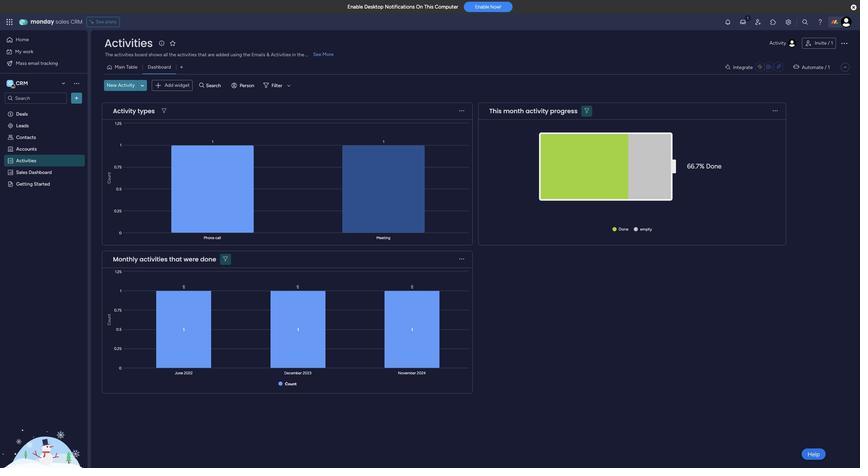 Task type: locate. For each thing, give the bounding box(es) containing it.
new activity
[[107, 83, 135, 88]]

my
[[15, 49, 22, 54]]

activities right &
[[271, 52, 291, 58]]

autopilot image
[[794, 63, 800, 71]]

done left the empty
[[619, 227, 629, 232]]

66.7%
[[688, 163, 705, 171]]

help
[[808, 451, 821, 458]]

select product image
[[6, 19, 13, 25]]

options image down workspace options icon
[[73, 95, 80, 102]]

1 horizontal spatial enable
[[476, 4, 490, 10]]

see inside button
[[96, 19, 104, 25]]

all
[[163, 52, 168, 58]]

activities up add view image
[[178, 52, 197, 58]]

see more
[[313, 52, 334, 57]]

0 vertical spatial activity
[[770, 40, 787, 46]]

1 right automate
[[829, 64, 831, 70]]

2 the from the left
[[243, 52, 251, 58]]

activities up main table button
[[114, 52, 134, 58]]

1 horizontal spatial more dots image
[[774, 109, 778, 114]]

work
[[23, 49, 33, 54]]

1 horizontal spatial see
[[313, 52, 322, 57]]

activity left types
[[113, 107, 136, 115]]

1 horizontal spatial activities
[[140, 255, 168, 264]]

2 more dots image from the left
[[774, 109, 778, 114]]

enable
[[348, 4, 363, 10], [476, 4, 490, 10]]

activity inside activity popup button
[[770, 40, 787, 46]]

enable for enable now!
[[476, 4, 490, 10]]

this month activity progress
[[490, 107, 578, 115]]

1 vertical spatial /
[[826, 64, 828, 70]]

see
[[96, 19, 104, 25], [313, 52, 322, 57]]

desktop
[[365, 4, 384, 10]]

help image
[[818, 19, 825, 25]]

1 vertical spatial see
[[313, 52, 322, 57]]

0 horizontal spatial enable
[[348, 4, 363, 10]]

the right all
[[169, 52, 176, 58]]

this left month on the right top of page
[[490, 107, 502, 115]]

0 horizontal spatial this
[[425, 4, 434, 10]]

see for see more
[[313, 52, 322, 57]]

1 horizontal spatial this
[[490, 107, 502, 115]]

crm right sales
[[71, 18, 83, 26]]

mass
[[16, 60, 27, 66]]

option
[[0, 108, 88, 109]]

activity for activity
[[770, 40, 787, 46]]

activities for that
[[140, 255, 168, 264]]

see plans
[[96, 19, 117, 25]]

0 vertical spatial that
[[198, 52, 207, 58]]

0 vertical spatial /
[[829, 40, 831, 46]]

enable left now!
[[476, 4, 490, 10]]

the
[[169, 52, 176, 58], [243, 52, 251, 58], [297, 52, 305, 58]]

filter
[[272, 83, 283, 89]]

dapulse close image
[[852, 4, 858, 11]]

dashboard up started
[[29, 169, 52, 175]]

0 vertical spatial see
[[96, 19, 104, 25]]

more dots image for this month activity progress
[[774, 109, 778, 114]]

crm right workspace icon
[[16, 80, 28, 87]]

that left were
[[169, 255, 182, 264]]

dashboard down shows
[[148, 64, 171, 70]]

widget
[[175, 82, 190, 88]]

1 horizontal spatial activities
[[104, 35, 153, 51]]

1 vertical spatial activity
[[118, 83, 135, 88]]

getting
[[16, 181, 33, 187]]

accounts
[[16, 146, 37, 152]]

activity
[[770, 40, 787, 46], [118, 83, 135, 88], [113, 107, 136, 115]]

progress
[[551, 107, 578, 115]]

invite
[[816, 40, 828, 46]]

activity down apps icon
[[770, 40, 787, 46]]

activity right new
[[118, 83, 135, 88]]

list box
[[0, 107, 88, 283]]

person
[[240, 83, 255, 89]]

the
[[105, 52, 113, 58]]

/ inside button
[[829, 40, 831, 46]]

1 horizontal spatial dashboard
[[148, 64, 171, 70]]

month
[[504, 107, 525, 115]]

done
[[201, 255, 216, 264]]

0 vertical spatial dashboard
[[148, 64, 171, 70]]

activities for board
[[114, 52, 134, 58]]

1 vertical spatial crm
[[16, 80, 28, 87]]

this
[[425, 4, 434, 10], [490, 107, 502, 115]]

my work button
[[4, 46, 74, 57]]

public dashboard image
[[7, 169, 14, 176]]

0 horizontal spatial crm
[[16, 80, 28, 87]]

0 horizontal spatial see
[[96, 19, 104, 25]]

sales
[[16, 169, 27, 175]]

c
[[8, 80, 12, 86]]

options image right invite / 1
[[841, 39, 849, 47]]

apps image
[[771, 19, 777, 25]]

1
[[832, 40, 834, 46], [829, 64, 831, 70]]

0 horizontal spatial done
[[619, 227, 629, 232]]

1 for automate / 1
[[829, 64, 831, 70]]

enable for enable desktop notifications on this computer
[[348, 4, 363, 10]]

1 vertical spatial 1
[[829, 64, 831, 70]]

1 horizontal spatial 1
[[832, 40, 834, 46]]

activity
[[526, 107, 549, 115]]

board
[[135, 52, 147, 58]]

that left are
[[198, 52, 207, 58]]

new
[[107, 83, 117, 88]]

Activities field
[[103, 35, 155, 51]]

1 vertical spatial dashboard
[[29, 169, 52, 175]]

/
[[829, 40, 831, 46], [826, 64, 828, 70]]

1 inside button
[[832, 40, 834, 46]]

more
[[323, 52, 334, 57]]

invite / 1
[[816, 40, 834, 46]]

on
[[416, 4, 423, 10]]

0 vertical spatial activities
[[104, 35, 153, 51]]

0 vertical spatial options image
[[841, 39, 849, 47]]

activities right monthly
[[140, 255, 168, 264]]

main
[[115, 64, 125, 70]]

0 vertical spatial 1
[[832, 40, 834, 46]]

2 vertical spatial activity
[[113, 107, 136, 115]]

activities down accounts
[[16, 158, 36, 164]]

getting started
[[16, 181, 50, 187]]

inbox image
[[740, 19, 747, 25]]

that
[[198, 52, 207, 58], [169, 255, 182, 264]]

1 horizontal spatial /
[[829, 40, 831, 46]]

v2 funnel image right types
[[162, 109, 167, 114]]

automate / 1
[[803, 64, 831, 70]]

person button
[[229, 80, 259, 91]]

enable now! button
[[464, 2, 513, 12]]

1 horizontal spatial the
[[243, 52, 251, 58]]

&
[[267, 52, 270, 58]]

see for see plans
[[96, 19, 104, 25]]

deals
[[16, 111, 28, 117]]

0 horizontal spatial activities
[[114, 52, 134, 58]]

0 horizontal spatial the
[[169, 52, 176, 58]]

1 vertical spatial activities
[[271, 52, 291, 58]]

activities
[[114, 52, 134, 58], [178, 52, 197, 58], [140, 255, 168, 264]]

0 vertical spatial this
[[425, 4, 434, 10]]

0 vertical spatial crm
[[71, 18, 83, 26]]

2 horizontal spatial the
[[297, 52, 305, 58]]

crm
[[71, 18, 83, 26], [16, 80, 28, 87]]

0 horizontal spatial 1
[[829, 64, 831, 70]]

/ for invite
[[829, 40, 831, 46]]

done
[[707, 163, 722, 171], [619, 227, 629, 232]]

workspace image
[[7, 80, 13, 87]]

main table button
[[104, 62, 143, 73]]

v2 funnel image
[[162, 109, 167, 114], [223, 257, 228, 262]]

/ right invite
[[829, 40, 831, 46]]

1 right invite
[[832, 40, 834, 46]]

the right using
[[243, 52, 251, 58]]

enable inside button
[[476, 4, 490, 10]]

0 horizontal spatial that
[[169, 255, 182, 264]]

0 horizontal spatial dashboard
[[29, 169, 52, 175]]

1 horizontal spatial v2 funnel image
[[223, 257, 228, 262]]

main table
[[115, 64, 138, 70]]

activities
[[104, 35, 153, 51], [271, 52, 291, 58], [16, 158, 36, 164]]

v2 funnel image right done
[[223, 257, 228, 262]]

0 horizontal spatial activities
[[16, 158, 36, 164]]

dashboard button
[[143, 62, 176, 73]]

tracking
[[41, 60, 58, 66]]

this right on in the top left of the page
[[425, 4, 434, 10]]

activities up the board
[[104, 35, 153, 51]]

search everything image
[[803, 19, 809, 25]]

0 horizontal spatial more dots image
[[460, 109, 465, 114]]

angle down image
[[141, 83, 144, 88]]

enable left the desktop
[[348, 4, 363, 10]]

3 the from the left
[[297, 52, 305, 58]]

1 horizontal spatial done
[[707, 163, 722, 171]]

see left "more"
[[313, 52, 322, 57]]

0 horizontal spatial /
[[826, 64, 828, 70]]

0 horizontal spatial options image
[[73, 95, 80, 102]]

done right 66.7%
[[707, 163, 722, 171]]

collapse board header image
[[843, 65, 849, 70]]

options image
[[841, 39, 849, 47], [73, 95, 80, 102]]

shows
[[149, 52, 162, 58]]

1 vertical spatial v2 funnel image
[[223, 257, 228, 262]]

christina overa image
[[842, 16, 853, 27]]

see left plans at the top
[[96, 19, 104, 25]]

1 horizontal spatial options image
[[841, 39, 849, 47]]

0 vertical spatial v2 funnel image
[[162, 109, 167, 114]]

more dots image
[[460, 109, 465, 114], [774, 109, 778, 114]]

add widget button
[[152, 80, 193, 91]]

the activities board shows all the activities that are added using the emails & activities in the page.
[[105, 52, 317, 58]]

activity for activity types
[[113, 107, 136, 115]]

1 more dots image from the left
[[460, 109, 465, 114]]

dashboard
[[148, 64, 171, 70], [29, 169, 52, 175]]

/ right automate
[[826, 64, 828, 70]]

monthly activities that were done
[[113, 255, 216, 264]]

see inside 'link'
[[313, 52, 322, 57]]

1 vertical spatial this
[[490, 107, 502, 115]]

the right in
[[297, 52, 305, 58]]



Task type: vqa. For each thing, say whether or not it's contained in the screenshot.
the leftmost See
yes



Task type: describe. For each thing, give the bounding box(es) containing it.
more dots image for activity types
[[460, 109, 465, 114]]

v2 search image
[[199, 82, 204, 90]]

add to favorites image
[[169, 40, 176, 47]]

1 vertical spatial options image
[[73, 95, 80, 102]]

home
[[16, 37, 29, 43]]

notifications image
[[725, 19, 732, 25]]

add view image
[[180, 65, 183, 70]]

automate
[[803, 64, 824, 70]]

now!
[[491, 4, 502, 10]]

plans
[[105, 19, 117, 25]]

list box containing deals
[[0, 107, 88, 283]]

add
[[165, 82, 174, 88]]

mass email tracking
[[16, 60, 58, 66]]

invite / 1 button
[[803, 38, 837, 49]]

enable now!
[[476, 4, 502, 10]]

sales
[[56, 18, 69, 26]]

using
[[231, 52, 242, 58]]

1 vertical spatial done
[[619, 227, 629, 232]]

leads
[[16, 123, 29, 129]]

1 image
[[745, 14, 752, 22]]

66.7% done
[[688, 163, 722, 171]]

2 horizontal spatial activities
[[178, 52, 197, 58]]

0 horizontal spatial v2 funnel image
[[162, 109, 167, 114]]

activity button
[[768, 38, 800, 49]]

enable desktop notifications on this computer
[[348, 4, 459, 10]]

activity types
[[113, 107, 155, 115]]

Search in workspace field
[[14, 94, 57, 102]]

2 vertical spatial activities
[[16, 158, 36, 164]]

see plans button
[[87, 17, 120, 27]]

Search field
[[204, 81, 225, 90]]

added
[[216, 52, 230, 58]]

1 for invite / 1
[[832, 40, 834, 46]]

1 vertical spatial that
[[169, 255, 182, 264]]

1 the from the left
[[169, 52, 176, 58]]

were
[[184, 255, 199, 264]]

dashboard inside button
[[148, 64, 171, 70]]

see more link
[[313, 51, 335, 58]]

crm inside workspace selection element
[[16, 80, 28, 87]]

page.
[[306, 52, 317, 58]]

workspace selection element
[[7, 79, 29, 88]]

arrow down image
[[285, 82, 293, 90]]

activity inside new activity button
[[118, 83, 135, 88]]

filter button
[[261, 80, 293, 91]]

are
[[208, 52, 215, 58]]

new activity button
[[104, 80, 138, 91]]

1 horizontal spatial crm
[[71, 18, 83, 26]]

help button
[[803, 449, 827, 461]]

/ for automate
[[826, 64, 828, 70]]

started
[[34, 181, 50, 187]]

monthly
[[113, 255, 138, 264]]

table
[[126, 64, 138, 70]]

notifications
[[385, 4, 415, 10]]

workspace options image
[[73, 80, 80, 87]]

emails settings image
[[786, 19, 793, 25]]

lottie animation element
[[0, 399, 88, 469]]

integrate
[[734, 64, 754, 70]]

sales dashboard
[[16, 169, 52, 175]]

in
[[292, 52, 296, 58]]

emails
[[252, 52, 266, 58]]

contacts
[[16, 134, 36, 140]]

mass email tracking button
[[4, 58, 74, 69]]

v2 funnel image
[[585, 109, 590, 114]]

lottie animation image
[[0, 399, 88, 469]]

dapulse integrations image
[[726, 65, 731, 70]]

add widget
[[165, 82, 190, 88]]

show board description image
[[158, 40, 166, 47]]

more dots image
[[460, 257, 465, 262]]

home button
[[4, 34, 74, 45]]

types
[[138, 107, 155, 115]]

1 horizontal spatial that
[[198, 52, 207, 58]]

email
[[28, 60, 39, 66]]

2 horizontal spatial activities
[[271, 52, 291, 58]]

computer
[[435, 4, 459, 10]]

public board image
[[7, 181, 14, 187]]

invite members image
[[755, 19, 762, 25]]

monday
[[31, 18, 54, 26]]

monday sales crm
[[31, 18, 83, 26]]

my work
[[15, 49, 33, 54]]

empty
[[641, 227, 653, 232]]

0 vertical spatial done
[[707, 163, 722, 171]]



